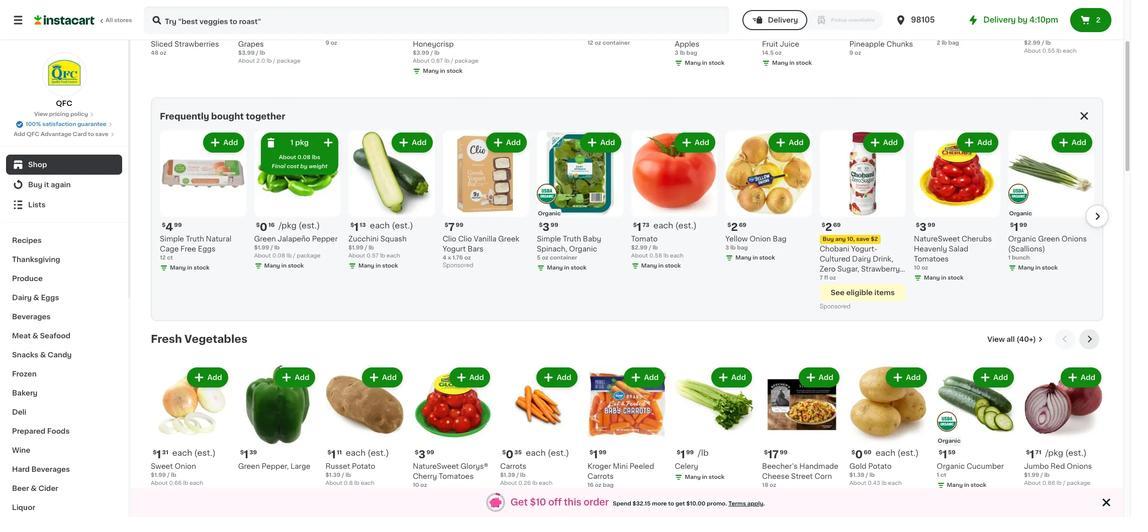 Task type: describe. For each thing, give the bounding box(es) containing it.
deli link
[[6, 403, 122, 422]]

yogurt-
[[851, 246, 878, 253]]

qfc inside the add qfc advantage card to save link
[[27, 132, 39, 137]]

98
[[251, 17, 259, 23]]

many up the spend
[[598, 493, 614, 499]]

stock down $1.99 per pound element
[[709, 475, 725, 481]]

10 inside naturesweet cherubs heavenly salad tomatoes 10 oz
[[914, 265, 920, 271]]

0.66
[[169, 481, 182, 487]]

advantage
[[41, 132, 71, 137]]

truth for 4
[[186, 236, 204, 243]]

$32.15
[[633, 502, 651, 507]]

/pkg (est.) for 1
[[1046, 450, 1087, 458]]

7 for $ 7 99
[[448, 222, 455, 233]]

$ 0 35
[[502, 450, 522, 461]]

green jalapeño pepper $1.99 / lb about 0.08 lb / package
[[254, 236, 338, 259]]

save inside the add qfc advantage card to save link
[[95, 132, 109, 137]]

about inside zucchini squash $1.99 / lb about 0.57 lb each
[[348, 253, 365, 259]]

many down heavenly
[[924, 275, 940, 281]]

organic - apples - honeycrisp $3.99 / lb about 0.67 lb / package
[[413, 31, 479, 64]]

$ up heavenly
[[916, 223, 920, 228]]

$ up spinach,
[[539, 223, 543, 228]]

sliced
[[151, 41, 173, 48]]

jumbo
[[1024, 464, 1049, 471]]

stock down the green jalapeño pepper $1.99 / lb about 0.08 lb / package
[[288, 263, 304, 269]]

2 horizontal spatial sponsored badge image
[[820, 304, 850, 310]]

/ inside sweet onion $1.99 / lb about 0.66 lb each
[[167, 473, 170, 479]]

container inside raspberries package 12 oz container
[[603, 40, 630, 46]]

in down 0.8
[[353, 491, 358, 497]]

mixed inside mixed melon 9 oz
[[326, 31, 347, 38]]

$ inside $ 4 99
[[162, 223, 166, 228]]

green inside organic green onions (scallions) 1 bunch
[[1038, 236, 1060, 243]]

$ up yellow
[[728, 223, 731, 228]]

0 vertical spatial to
[[88, 132, 94, 137]]

$ 7 99
[[445, 222, 464, 233]]

2.0
[[256, 58, 265, 64]]

in down organic green onions (scallions) 1 bunch
[[1036, 265, 1041, 271]]

oz inside beecher's handmade cheese street corn 18 oz
[[770, 483, 776, 489]]

3 for fresh kitchen pineapple chunks
[[855, 17, 862, 28]]

package inside the green jalapeño pepper $1.99 / lb about 0.08 lb / package
[[297, 253, 321, 259]]

wine
[[12, 448, 30, 455]]

$ up naturesweet glorys® cherry tomatoes 10 oz
[[415, 451, 419, 456]]

$ up kroger mini peeled carrots 16 oz bag
[[590, 451, 593, 456]]

0 vertical spatial beverages
[[12, 314, 51, 321]]

many in stock down celery
[[685, 475, 725, 481]]

each (est.) for tomato
[[654, 222, 697, 230]]

many down 0.86 at right
[[1034, 491, 1050, 497]]

thanksgiving link
[[6, 250, 122, 270]]

(est.) inside $ 7 98 /pkg (est.)
[[283, 16, 304, 25]]

stock down tomato $2.99 / lb about 0.58 lb each
[[665, 263, 681, 269]]

lb inside the yellow onion bag 3 lb bag
[[731, 245, 736, 251]]

$ inside $ 1 99 /lb
[[677, 451, 681, 456]]

cherry inside kroger cherry mixed fruit juice 14.5 oz
[[788, 31, 812, 38]]

99 for clio clio vanilla greek yogurt bars
[[456, 223, 464, 228]]

beecher's
[[762, 464, 798, 471]]

1 left 39
[[244, 450, 249, 461]]

0.43
[[868, 481, 880, 487]]

many in stock down kroger honeycrisp apples 3 lb bag
[[685, 60, 725, 66]]

red for organic
[[268, 31, 282, 38]]

$ up chobani
[[822, 223, 826, 228]]

candy for grapes   cotton candy
[[554, 31, 578, 38]]

tomato
[[631, 236, 658, 243]]

lbs
[[312, 155, 320, 160]]

stock down kroger cherry mixed fruit juice 14.5 oz
[[796, 60, 812, 66]]

package inside organic - apples - honeycrisp $3.99 / lb about 0.67 lb / package
[[455, 58, 479, 64]]

$ inside $ 17 99
[[764, 451, 768, 456]]

about inside organic red seedless grapes $3.99 / lb about 2.0 lb / package
[[238, 58, 255, 64]]

private selection sliced strawberries 48 oz
[[151, 31, 219, 56]]

many inside product group
[[170, 265, 186, 271]]

all stores
[[106, 18, 132, 23]]

cheesecake
[[820, 276, 864, 283]]

potato for gold
[[868, 464, 892, 471]]

thanksgiving
[[12, 256, 60, 263]]

1 left 65
[[1030, 17, 1035, 28]]

simple for 4
[[160, 236, 184, 243]]

liquor link
[[6, 499, 122, 518]]

100% satisfaction guarantee
[[26, 122, 107, 127]]

in down 0.26
[[528, 491, 533, 497]]

product group containing 17
[[762, 366, 842, 512]]

stock down kroger honeycrisp apples 3 lb bag
[[709, 60, 725, 66]]

/ down jalapeño
[[293, 253, 295, 259]]

oz inside kroger cherry mixed fruit juice 14.5 oz
[[775, 50, 782, 56]]

many down bunch
[[1019, 265, 1034, 271]]

green pepper, large
[[238, 464, 311, 471]]

each right 35
[[526, 450, 546, 458]]

zucchini squash $1.99 / lb about 0.57 lb each
[[348, 236, 407, 259]]

stock down organic cucumber 1 ct
[[971, 483, 987, 489]]

/ inside tomato $2.99 / lb about 0.58 lb each
[[649, 245, 651, 251]]

cider
[[38, 486, 58, 493]]

many up get
[[510, 491, 526, 497]]

stock down sweet onion $1.99 / lb about 0.66 lb each
[[185, 491, 201, 497]]

many in stock down 0.67
[[423, 68, 463, 74]]

1 left the 11
[[331, 450, 336, 461]]

in down the green jalapeño pepper $1.99 / lb about 0.08 lb / package
[[282, 263, 287, 269]]

1 up (scallions)
[[1014, 222, 1019, 233]]

card
[[73, 132, 87, 137]]

recipes
[[12, 237, 42, 244]]

fresh vegetables
[[151, 334, 247, 345]]

& for beer
[[31, 486, 37, 493]]

$ 3 99 for simple truth baby spinach, organic
[[539, 222, 558, 233]]

in down kroger honeycrisp apples 3 lb bag
[[702, 60, 707, 66]]

/ down jumbo
[[1041, 473, 1043, 479]]

$ inside $ 1 39
[[240, 451, 244, 456]]

$ 9 99
[[153, 17, 173, 28]]

in down organic cucumber 1 ct
[[964, 483, 970, 489]]

16 inside the '$ 0 16'
[[268, 223, 275, 228]]

$1.99 inside zucchini squash $1.99 / lb about 0.57 lb each
[[348, 245, 364, 251]]

& for dairy
[[33, 295, 39, 302]]

oz inside kroger mini peeled carrots 16 oz bag
[[595, 483, 602, 489]]

buy it again
[[28, 182, 71, 189]]

each right 31 at the left bottom
[[172, 450, 192, 458]]

1 horizontal spatial save
[[856, 237, 870, 242]]

get
[[676, 502, 685, 507]]

add for yellow onion bag
[[789, 139, 804, 146]]

organic inside organic cucumber 1 ct
[[937, 464, 965, 471]]

add for simple truth baby spinach, organic
[[601, 139, 615, 146]]

pricing
[[49, 112, 69, 117]]

sponsored badge image for 7
[[443, 263, 473, 269]]

handmade
[[800, 464, 839, 471]]

many in stock down 0.57 on the left top of the page
[[359, 263, 398, 269]]

delivery for delivery
[[768, 17, 798, 24]]

many in stock down 0.26
[[510, 491, 550, 497]]

organic inside simple truth baby spinach, organic 5 oz container
[[569, 246, 597, 253]]

100% satisfaction guarantee button
[[16, 119, 113, 129]]

many in stock down juice
[[772, 60, 812, 66]]

each inside "$ 0 60 each (est.)"
[[876, 450, 896, 458]]

fl
[[824, 275, 828, 281]]

pineapple
[[850, 41, 885, 48]]

each up bartlett
[[1047, 16, 1067, 25]]

add for organic cucumber
[[994, 374, 1008, 381]]

all
[[1007, 336, 1015, 343]]

kroger for 2
[[937, 31, 961, 38]]

view pricing policy link
[[34, 111, 94, 119]]

/ up 0.67
[[431, 50, 433, 56]]

0 vertical spatial 4
[[166, 222, 173, 233]]

eggs inside the dairy & eggs 'link'
[[41, 295, 59, 302]]

many down the green jalapeño pepper $1.99 / lb about 0.08 lb / package
[[264, 263, 280, 269]]

oz inside raspberries package 12 oz container
[[595, 40, 601, 46]]

2 up chobani
[[826, 222, 832, 233]]

all stores link
[[34, 6, 133, 34]]

$1.39 inside carrots $1.39 / lb about 0.26 lb each
[[500, 473, 515, 479]]

(est.) for $1.39
[[548, 450, 569, 458]]

many in stock down 0.86 at right
[[1034, 491, 1074, 497]]

mixed inside kroger cherry mixed fruit juice 14.5 oz
[[814, 31, 835, 38]]

naturesweet for heavenly
[[914, 236, 960, 243]]

many down the 14.5
[[772, 60, 788, 66]]

add for carrots
[[557, 374, 572, 381]]

vegetables
[[184, 334, 247, 345]]

1 vertical spatial beverages
[[31, 467, 70, 474]]

kroger for fruit
[[762, 31, 786, 38]]

cherubs
[[962, 236, 992, 243]]

stock up the spend
[[621, 493, 637, 499]]

35
[[515, 451, 522, 456]]

in down juice
[[790, 60, 795, 66]]

qfc logo image
[[42, 52, 86, 97]]

$10
[[530, 499, 546, 508]]

oz inside naturesweet glorys® cherry tomatoes 10 oz
[[421, 483, 427, 489]]

$1.71 per package (estimated) element
[[1024, 449, 1104, 462]]

2 horizontal spatial 7
[[820, 275, 823, 281]]

59 for 1
[[948, 451, 956, 456]]

0 vertical spatial 9
[[157, 17, 164, 28]]

$ 6 59
[[764, 17, 784, 28]]

russet
[[326, 464, 350, 471]]

organic cucumber 1 ct
[[937, 464, 1004, 479]]

frozen link
[[6, 365, 122, 384]]

$ inside $ 1 65
[[1026, 17, 1030, 23]]

(est.) for red
[[1066, 450, 1087, 458]]

$1.99 inside the green jalapeño pepper $1.99 / lb about 0.08 lb / package
[[254, 245, 269, 251]]

organic inside organic - apples - honeycrisp $3.99 / lb about 0.67 lb / package
[[413, 31, 441, 38]]

add for organic green onions (scallions)
[[1072, 139, 1087, 146]]

about inside 'russet potato $1.39 / lb about 0.8 lb each'
[[326, 481, 342, 487]]

wine link
[[6, 441, 122, 461]]

/ inside organic bartlett pear $2.99 / lb about 0.55 lb each
[[1042, 40, 1045, 46]]

salad
[[949, 246, 969, 253]]

pkg
[[295, 139, 309, 146]]

99 inside $ 1 99 /lb
[[686, 451, 694, 456]]

each right 13
[[370, 222, 390, 230]]

$ 1 99 /lb
[[677, 450, 709, 461]]

zucchini
[[348, 236, 379, 243]]

99 for beecher's handmade cheese street corn
[[780, 451, 788, 456]]

dairy inside chobani yogurt- cultured dairy drink, zero sugar, strawberry cheesecake inspired
[[852, 256, 871, 263]]

many down celery
[[685, 475, 701, 481]]

fresh for fresh vegetables
[[151, 334, 182, 345]]

/ right 0.86 at right
[[1063, 481, 1066, 487]]

raspberries
[[588, 31, 630, 38]]

2 up yellow
[[731, 222, 738, 233]]

deli
[[12, 409, 26, 416]]

17
[[768, 450, 779, 461]]

pear
[[1083, 31, 1099, 38]]

$1.39 for russet
[[326, 473, 341, 479]]

onions for red
[[1067, 464, 1092, 471]]

strawberries
[[174, 41, 219, 48]]

beverages link
[[6, 308, 122, 327]]

$ inside $ 1 31
[[153, 451, 157, 456]]

organic inside organic green onions (scallions) 1 bunch
[[1008, 236, 1037, 243]]

many down 0.67
[[423, 68, 439, 74]]

item badge image for 1
[[1008, 184, 1029, 204]]

in down 0.66
[[178, 491, 183, 497]]

delivery for delivery by 4:10pm
[[984, 16, 1016, 24]]

bought
[[211, 113, 244, 121]]

many in stock up the spend
[[598, 493, 637, 499]]

package inside organic red seedless grapes $3.99 / lb about 2.0 lb / package
[[277, 58, 301, 64]]

(est.) inside "$ 0 60 each (est.)"
[[898, 450, 919, 458]]

close image
[[1101, 497, 1113, 509]]

$1.73 each (estimated) element
[[631, 221, 718, 234]]

2 inside kroger lemons, bag 2 lb bag
[[937, 40, 941, 46]]

$ 1 73
[[633, 222, 650, 233]]

/pkg (est.) for 0
[[279, 222, 320, 230]]

in down 0.58 on the right of page
[[659, 263, 664, 269]]

.
[[764, 502, 765, 507]]

stock down naturesweet cherubs heavenly salad tomatoes 10 oz
[[948, 275, 964, 281]]

/ right 2.0
[[273, 58, 276, 64]]

1 left 31 at the left bottom
[[157, 450, 161, 461]]

$4.99 element
[[937, 16, 1016, 29]]

0 for each (est.)
[[506, 450, 514, 461]]

1 left 71 on the bottom
[[1030, 450, 1035, 461]]

naturesweet glorys® cherry tomatoes 10 oz
[[413, 464, 488, 489]]

qfc inside qfc link
[[56, 100, 72, 107]]

4 inside clio clio vanilla greek yogurt bars 4 x 1.76 oz
[[443, 255, 447, 261]]

$1.99 per pound element
[[675, 449, 754, 462]]

apply
[[748, 502, 764, 507]]

many in stock down 0.58 on the right of page
[[641, 263, 681, 269]]

1 inside organic green onions (scallions) 1 bunch
[[1008, 255, 1011, 261]]

cultured
[[820, 256, 851, 263]]

0 vertical spatial by
[[1018, 16, 1028, 24]]

bag for lemons,
[[949, 40, 959, 46]]

3 inside the yellow onion bag 3 lb bag
[[726, 245, 729, 251]]

stock down "jumbo red onions $1.99 / lb about 0.86 lb / package"
[[1058, 491, 1074, 497]]

many in stock down the yellow onion bag 3 lb bag
[[736, 255, 775, 261]]

0.08 inside the green jalapeño pepper $1.99 / lb about 0.08 lb / package
[[272, 253, 285, 259]]

1 left the pkg
[[291, 139, 294, 146]]

add for green pepper, large
[[295, 374, 309, 381]]

$ 3 99 for fresh kitchen pineapple chunks
[[852, 17, 871, 28]]

$ inside $ 1 59
[[939, 451, 943, 456]]

bakery link
[[6, 384, 122, 403]]

snacks & candy
[[12, 352, 72, 359]]

many in stock down naturesweet cherubs heavenly salad tomatoes 10 oz
[[924, 275, 964, 281]]

in inside product group
[[187, 265, 192, 271]]

about inside sweet onion $1.99 / lb about 0.66 lb each
[[151, 481, 168, 487]]

$ 1 99 for organic green onions (scallions)
[[1010, 222, 1028, 233]]

yellow onion bag 3 lb bag
[[726, 236, 787, 251]]

about inside carrots $1.39 / lb about 0.26 lb each
[[500, 481, 517, 487]]

many in stock down the green jalapeño pepper $1.99 / lb about 0.08 lb / package
[[264, 263, 304, 269]]

$ inside $ 1 11
[[328, 451, 331, 456]]

1 up organic cucumber 1 ct
[[943, 450, 947, 461]]

view all (40+) button
[[984, 330, 1047, 350]]

snacks
[[12, 352, 38, 359]]

tomato $2.99 / lb about 0.58 lb each
[[631, 236, 684, 259]]

stock down 'russet potato $1.39 / lb about 0.8 lb each' at left
[[359, 491, 375, 497]]

each inside tomato $2.99 / lb about 0.58 lb each
[[670, 253, 684, 259]]

$0.16 per package (estimated) element
[[254, 221, 340, 234]]

stock down zucchini squash $1.99 / lb about 0.57 lb each
[[382, 263, 398, 269]]

73
[[643, 223, 650, 228]]

in down 0.57 on the left top of the page
[[376, 263, 381, 269]]

$2.99 inside organic bartlett pear $2.99 / lb about 0.55 lb each
[[1024, 40, 1041, 46]]

each right the 11
[[346, 450, 366, 458]]

product group containing 7
[[443, 131, 529, 271]]

(est.) for jalapeño
[[299, 222, 320, 230]]

$ 0 60 each (est.)
[[852, 450, 919, 461]]

/ inside 'russet potato $1.39 / lb about 0.8 lb each'
[[342, 473, 344, 479]]

bag inside kroger mini peeled carrots 16 oz bag
[[603, 483, 614, 489]]

$10.00
[[687, 502, 706, 507]]

in down $1.99 per pound element
[[702, 475, 707, 481]]

instacart logo image
[[34, 14, 95, 26]]

/ inside zucchini squash $1.99 / lb about 0.57 lb each
[[365, 245, 367, 251]]

each right 73
[[654, 222, 673, 230]]

$ up (scallions)
[[1010, 223, 1014, 228]]

terms apply button
[[729, 501, 764, 509]]

many down 0.8
[[336, 491, 352, 497]]

each (est.) for zucchini squash
[[370, 222, 413, 230]]

99 for organic green onions (scallions)
[[1020, 223, 1028, 228]]

honeycrisp inside organic - apples - honeycrisp $3.99 / lb about 0.67 lb / package
[[413, 41, 454, 48]]

/ right 0.67
[[451, 58, 453, 64]]

many down 0.66
[[161, 491, 177, 497]]

add for jumbo red onions
[[1081, 374, 1096, 381]]

stock down simple truth baby spinach, organic 5 oz container
[[571, 265, 587, 271]]

stock down organic - apples - honeycrisp $3.99 / lb about 0.67 lb / package
[[447, 68, 463, 74]]

get $10 off this order status
[[507, 498, 769, 509]]

ct inside organic cucumber 1 ct
[[941, 473, 947, 479]]

prepared foods
[[12, 428, 70, 435]]

sponsored badge image for 17
[[762, 503, 793, 509]]

$1.99 inside sweet onion $1.99 / lb about 0.66 lb each
[[151, 473, 166, 479]]

large
[[291, 464, 311, 471]]

add button for sweet onion
[[188, 369, 227, 387]]

many down the yellow onion bag 3 lb bag
[[736, 255, 752, 261]]

/pkg for 1
[[1046, 450, 1064, 458]]

get
[[511, 499, 528, 508]]

many in stock down organic cucumber 1 ct
[[947, 483, 987, 489]]

$ up pineapple
[[852, 17, 855, 23]]

item carousel region containing 4
[[146, 127, 1109, 317]]

/ inside carrots $1.39 / lb about 0.26 lb each
[[517, 473, 519, 479]]

3 for simple truth baby spinach, organic
[[543, 222, 550, 233]]

(est.) inside $1.65 each (estimated) element
[[1069, 16, 1091, 25]]

/ down the '$ 0 16'
[[271, 245, 273, 251]]

stock down the yellow onion bag 3 lb bag
[[759, 255, 775, 261]]

many in stock down bunch
[[1019, 265, 1058, 271]]

3 inside kroger honeycrisp apples 3 lb bag
[[675, 50, 679, 56]]

Search field
[[145, 7, 729, 33]]

simple truth natural cage free eggs 12 ct
[[160, 236, 231, 261]]

package inside "jumbo red onions $1.99 / lb about 0.86 lb / package"
[[1067, 481, 1091, 487]]

/pkg for 0
[[279, 222, 297, 230]]

1 up kroger mini peeled carrots 16 oz bag
[[593, 450, 598, 461]]

onions for green
[[1062, 236, 1087, 243]]

add button for naturesweet cherubs heavenly salad tomatoes
[[959, 134, 997, 152]]

oz inside private selection sliced strawberries 48 oz
[[160, 50, 166, 56]]

produce
[[12, 276, 43, 283]]

each (est.) for russet potato
[[346, 450, 389, 458]]

add button for zucchini squash
[[393, 134, 432, 152]]

$ inside $ 9 99
[[153, 17, 157, 23]]

add button for simple truth baby spinach, organic
[[581, 134, 620, 152]]

many down 0.58 on the right of page
[[641, 263, 657, 269]]

98105 button
[[895, 6, 956, 34]]

$ 3 99 for naturesweet cherubs heavenly salad tomatoes
[[916, 222, 936, 233]]

10 inside naturesweet glorys® cherry tomatoes 10 oz
[[413, 483, 419, 489]]

add for sweet onion
[[207, 374, 222, 381]]

$2.99 inside tomato $2.99 / lb about 0.58 lb each
[[631, 245, 648, 251]]

oz inside mixed melon 9 oz
[[331, 40, 337, 46]]

(40+)
[[1017, 336, 1036, 343]]

1 left 73
[[637, 222, 642, 233]]

grapes inside grapes   cotton candy button
[[500, 31, 526, 38]]

9 inside fresh kitchen pineapple chunks 9 oz
[[850, 50, 854, 56]]

apples for lb
[[675, 41, 700, 48]]

$0.60 each (estimated) element
[[850, 449, 929, 462]]

add button for organic cucumber
[[975, 369, 1013, 387]]

$3.99 inside organic red seedless grapes $3.99 / lb about 2.0 lb / package
[[238, 50, 255, 56]]

cotton
[[528, 31, 553, 38]]



Task type: locate. For each thing, give the bounding box(es) containing it.
apples inside organic - apples - honeycrisp $3.99 / lb about 0.67 lb / package
[[448, 31, 472, 38]]

0 vertical spatial fresh
[[850, 31, 869, 38]]

stock down organic green onions (scallions) 1 bunch
[[1042, 265, 1058, 271]]

each inside carrots $1.39 / lb about 0.26 lb each
[[539, 481, 553, 487]]

view for view all (40+)
[[988, 336, 1005, 343]]

1 vertical spatial eggs
[[41, 295, 59, 302]]

/pkg (est.) inside $0.16 per package (estimated) element
[[279, 222, 320, 230]]

stock inside product group
[[194, 265, 210, 271]]

0.67
[[431, 58, 443, 64]]

oz inside simple truth baby spinach, organic 5 oz container
[[542, 255, 549, 261]]

1 horizontal spatial honeycrisp
[[701, 31, 742, 38]]

1 horizontal spatial /pkg (est.)
[[1046, 450, 1087, 458]]

0 horizontal spatial mixed
[[326, 31, 347, 38]]

increment quantity of green jalapeño pepper image
[[322, 137, 334, 149]]

corn
[[815, 474, 832, 481]]

bag for honeycrisp
[[687, 50, 698, 56]]

onions inside "jumbo red onions $1.99 / lb about 0.86 lb / package"
[[1067, 464, 1092, 471]]

9 inside mixed melon 9 oz
[[326, 40, 329, 46]]

100%
[[26, 122, 41, 127]]

onion for yellow
[[750, 236, 771, 243]]

cheese
[[762, 474, 790, 481]]

/ up 0.66
[[167, 473, 170, 479]]

each (est.) inside "$1.73 each (estimated)" element
[[654, 222, 697, 230]]

1 vertical spatial onion
[[175, 464, 196, 471]]

snacks & candy link
[[6, 346, 122, 365]]

12 down "cage"
[[160, 255, 166, 261]]

clio up bars
[[458, 236, 472, 243]]

item carousel region
[[146, 127, 1109, 317], [151, 330, 1104, 518]]

beer & cider link
[[6, 480, 122, 499]]

2 potato from the left
[[868, 464, 892, 471]]

each (est.) right 35
[[526, 450, 569, 458]]

0 horizontal spatial 59
[[776, 17, 784, 23]]

$3.99 down search field
[[413, 50, 429, 56]]

green
[[254, 236, 276, 243], [1038, 236, 1060, 243], [238, 464, 260, 471]]

69 for yellow onion bag
[[739, 223, 747, 228]]

each (est.) for carrots
[[526, 450, 569, 458]]

each (est.) for sweet onion
[[172, 450, 216, 458]]

remove green jalapeño pepper image
[[265, 137, 277, 149]]

many in stock inside product group
[[170, 265, 210, 271]]

onion inside the yellow onion bag 3 lb bag
[[750, 236, 771, 243]]

bars
[[468, 246, 484, 253]]

0 horizontal spatial $ 2 69
[[728, 222, 747, 233]]

1 horizontal spatial -
[[474, 31, 477, 38]]

$7.98 per package (estimated) element
[[238, 16, 318, 29]]

(est.) for $2.99
[[676, 222, 697, 230]]

add button for russet potato
[[363, 369, 402, 387]]

$ left 13
[[350, 223, 354, 228]]

99 for naturesweet glorys® cherry tomatoes
[[427, 451, 434, 456]]

off
[[548, 499, 562, 508]]

product group
[[160, 131, 246, 274], [254, 131, 340, 272], [348, 131, 435, 272], [443, 131, 529, 271], [537, 131, 623, 274], [631, 131, 718, 272], [726, 131, 812, 264], [820, 131, 906, 313], [914, 131, 1000, 284], [1008, 131, 1095, 274], [151, 366, 230, 500], [238, 366, 318, 472], [326, 366, 405, 500], [413, 366, 492, 512], [500, 366, 580, 500], [588, 366, 667, 502], [675, 366, 754, 484], [762, 366, 842, 512], [850, 366, 929, 500], [937, 366, 1016, 492], [1024, 366, 1104, 500]]

0.08 inside about 0.08 lbs final cost by weight
[[298, 155, 311, 160]]

$ 1 13
[[350, 222, 366, 233]]

save down guarantee
[[95, 132, 109, 137]]

1 vertical spatial 59
[[948, 451, 956, 456]]

lb inside kroger honeycrisp apples 3 lb bag
[[680, 50, 685, 56]]

to inside get $10 off this order spend $32.15 more to get $10.00 promo. terms apply .
[[668, 502, 674, 507]]

1 horizontal spatial 59
[[948, 451, 956, 456]]

1 horizontal spatial tomatoes
[[914, 256, 949, 263]]

2 clio from the left
[[458, 236, 472, 243]]

about left 0.67
[[413, 58, 430, 64]]

all
[[106, 18, 113, 23]]

bakery
[[12, 390, 38, 397]]

potato for russet
[[352, 464, 375, 471]]

2
[[1096, 17, 1101, 24], [937, 40, 941, 46], [731, 222, 738, 233], [826, 222, 832, 233]]

0 horizontal spatial buy
[[28, 182, 42, 189]]

each (est.) inside $1.65 each (estimated) element
[[1047, 16, 1091, 25]]

$1.99 down 'zucchini' at the top of page
[[348, 245, 364, 251]]

$ inside $ 7 99
[[445, 223, 448, 228]]

/pkg (est.) up "jumbo red onions $1.99 / lb about 0.86 lb / package"
[[1046, 450, 1087, 458]]

1 vertical spatial carrots
[[588, 474, 614, 481]]

organic inside organic red seedless grapes $3.99 / lb about 2.0 lb / package
[[238, 31, 266, 38]]

1 horizontal spatial view
[[988, 336, 1005, 343]]

onion right yellow
[[750, 236, 771, 243]]

$1.65 each (estimated) element
[[1024, 16, 1104, 29]]

1 horizontal spatial mixed
[[814, 31, 835, 38]]

organic
[[239, 6, 262, 11], [414, 6, 437, 11], [238, 31, 266, 38], [413, 31, 441, 38], [1024, 31, 1053, 38], [538, 211, 561, 216], [1009, 211, 1032, 216], [1008, 236, 1037, 243], [569, 246, 597, 253], [938, 439, 961, 445], [937, 464, 965, 471]]

bunch
[[1012, 255, 1030, 261]]

lemons,
[[963, 31, 993, 38]]

& right meat
[[32, 333, 38, 340]]

qfc down 100%
[[27, 132, 39, 137]]

16 inside kroger mini peeled carrots 16 oz bag
[[588, 483, 594, 489]]

many in stock down 0.66
[[161, 491, 201, 497]]

1 horizontal spatial container
[[603, 40, 630, 46]]

potato
[[352, 464, 375, 471], [868, 464, 892, 471]]

bag for onion
[[737, 245, 748, 251]]

each inside organic bartlett pear $2.99 / lb about 0.55 lb each
[[1063, 48, 1077, 54]]

(est.) up 'pear'
[[1069, 16, 1091, 25]]

about left 2.0
[[238, 58, 255, 64]]

pepper,
[[262, 464, 289, 471]]

$ 1 99 up kroger mini peeled carrots 16 oz bag
[[590, 450, 607, 461]]

add for simple truth natural cage free eggs
[[223, 139, 238, 146]]

honeycrisp up 0.67
[[413, 41, 454, 48]]

/ up 2.0
[[256, 50, 258, 56]]

meat & seafood
[[12, 333, 70, 340]]

(est.) inside $1.11 each (estimated) element
[[368, 450, 389, 458]]

$0.35 each (estimated) element
[[500, 449, 580, 462]]

/ down 'zucchini' at the top of page
[[365, 245, 367, 251]]

0 horizontal spatial potato
[[352, 464, 375, 471]]

1 vertical spatial grapes
[[238, 41, 264, 48]]

add for russet potato
[[382, 374, 397, 381]]

3 $1.39 from the left
[[850, 473, 865, 479]]

2 up 'pear'
[[1096, 17, 1101, 24]]

buy up chobani
[[823, 237, 834, 242]]

1 inside $ 1 99 /lb
[[681, 450, 685, 461]]

6
[[768, 17, 775, 28]]

buy for buy any 10, save $2
[[823, 237, 834, 242]]

16 up order
[[588, 483, 594, 489]]

(est.) inside $0.35 each (estimated) element
[[548, 450, 569, 458]]

item badge image
[[937, 412, 957, 432]]

about inside organic - apples - honeycrisp $3.99 / lb about 0.67 lb / package
[[413, 58, 430, 64]]

1 clio from the left
[[443, 236, 457, 243]]

container inside simple truth baby spinach, organic 5 oz container
[[550, 255, 577, 261]]

7 inside product group
[[448, 222, 455, 233]]

0 horizontal spatial tomatoes
[[439, 474, 474, 481]]

potato inside gold potato $1.39 / lb about 0.43 lb each
[[868, 464, 892, 471]]

$ 2 69 for yellow onion bag
[[728, 222, 747, 233]]

1 vertical spatial apples
[[675, 41, 700, 48]]

$1.39 for gold
[[850, 473, 865, 479]]

0 horizontal spatial 16
[[268, 223, 275, 228]]

add for gold potato
[[906, 374, 921, 381]]

1 vertical spatial fresh
[[151, 334, 182, 345]]

view up 100%
[[34, 112, 48, 117]]

red inside "jumbo red onions $1.99 / lb about 0.86 lb / package"
[[1051, 464, 1065, 471]]

1 horizontal spatial 69
[[833, 223, 841, 228]]

(est.) for onion
[[194, 450, 216, 458]]

by inside about 0.08 lbs final cost by weight
[[300, 164, 308, 169]]

0 horizontal spatial onion
[[175, 464, 196, 471]]

candy inside button
[[554, 31, 578, 38]]

item badge image
[[537, 184, 557, 204], [1008, 184, 1029, 204]]

1 horizontal spatial to
[[668, 502, 674, 507]]

add button for tomato
[[676, 134, 715, 152]]

hard beverages
[[12, 467, 70, 474]]

0 vertical spatial eggs
[[198, 246, 216, 253]]

1 horizontal spatial delivery
[[984, 16, 1016, 24]]

0 horizontal spatial $2.99
[[631, 245, 648, 251]]

each (est.) up 'russet potato $1.39 / lb about 0.8 lb each' at left
[[346, 450, 389, 458]]

oz
[[331, 40, 337, 46], [595, 40, 601, 46], [160, 50, 166, 56], [855, 50, 861, 56], [775, 50, 782, 56], [464, 255, 471, 261], [542, 255, 549, 261], [922, 265, 928, 271], [830, 275, 836, 281], [421, 483, 427, 489], [595, 483, 602, 489], [770, 483, 776, 489]]

each (est.) inside $0.35 each (estimated) element
[[526, 450, 569, 458]]

oz inside naturesweet cherubs heavenly salad tomatoes 10 oz
[[922, 265, 928, 271]]

11
[[337, 451, 342, 456]]

1 vertical spatial 4
[[443, 255, 447, 261]]

apples for honeycrisp
[[448, 31, 472, 38]]

0 horizontal spatial 0
[[260, 222, 267, 233]]

pepper
[[312, 236, 338, 243]]

65
[[1036, 17, 1043, 23]]

bag inside kroger honeycrisp apples 3 lb bag
[[687, 50, 698, 56]]

1 vertical spatial save
[[856, 237, 870, 242]]

$ inside $ 6 59
[[764, 17, 768, 23]]

(scallions)
[[1008, 246, 1046, 253]]

1 $1.39 from the left
[[326, 473, 341, 479]]

2 vertical spatial 7
[[820, 275, 823, 281]]

$ up private
[[153, 17, 157, 23]]

dairy down produce
[[12, 295, 32, 302]]

0 horizontal spatial 12
[[160, 255, 166, 261]]

$1.13 each (estimated) element
[[348, 221, 435, 234]]

add for zucchini squash
[[412, 139, 427, 146]]

about inside gold potato $1.39 / lb about 0.43 lb each
[[850, 481, 867, 487]]

bag for onion
[[773, 236, 787, 243]]

many down 0.57 on the left top of the page
[[359, 263, 374, 269]]

59 inside $ 1 59
[[948, 451, 956, 456]]

bag inside kroger lemons, bag 2 lb bag
[[994, 31, 1008, 38]]

0 horizontal spatial dairy
[[12, 295, 32, 302]]

kroger inside kroger mini peeled carrots 16 oz bag
[[588, 464, 611, 471]]

together
[[246, 113, 285, 121]]

add button for simple truth natural cage free eggs
[[204, 134, 243, 152]]

1 vertical spatial buy
[[823, 237, 834, 242]]

None search field
[[144, 6, 730, 34]]

section containing 4
[[146, 98, 1109, 322]]

0 horizontal spatial carrots
[[500, 464, 527, 471]]

59 up organic cucumber 1 ct
[[948, 451, 956, 456]]

3 for naturesweet cherubs heavenly salad tomatoes
[[920, 222, 927, 233]]

$ 1 59
[[939, 450, 956, 461]]

mixed melon 9 oz
[[326, 31, 371, 46]]

sugar,
[[838, 266, 860, 273]]

$ up beecher's
[[764, 451, 768, 456]]

2 $1.39 from the left
[[500, 473, 515, 479]]

onions inside organic green onions (scallions) 1 bunch
[[1062, 236, 1087, 243]]

1 horizontal spatial fresh
[[850, 31, 869, 38]]

buy for buy it again
[[28, 182, 42, 189]]

delivery inside delivery by 4:10pm link
[[984, 16, 1016, 24]]

$1.39 inside 'russet potato $1.39 / lb about 0.8 lb each'
[[326, 473, 341, 479]]

naturesweet inside naturesweet cherubs heavenly salad tomatoes 10 oz
[[914, 236, 960, 243]]

stock up '$10'
[[534, 491, 550, 497]]

each
[[1047, 16, 1067, 25], [1063, 48, 1077, 54], [370, 222, 390, 230], [654, 222, 673, 230], [387, 253, 400, 259], [670, 253, 684, 259], [172, 450, 192, 458], [346, 450, 366, 458], [526, 450, 546, 458], [876, 450, 896, 458], [190, 481, 203, 487], [361, 481, 375, 487], [539, 481, 553, 487], [888, 481, 902, 487]]

red for jumbo
[[1051, 464, 1065, 471]]

9 right organic red seedless grapes $3.99 / lb about 2.0 lb / package
[[326, 40, 329, 46]]

$ inside $ 1 13
[[350, 223, 354, 228]]

$ 3 99 up naturesweet glorys® cherry tomatoes 10 oz
[[415, 450, 434, 461]]

many down "cage"
[[170, 265, 186, 271]]

yellow
[[726, 236, 748, 243]]

1 horizontal spatial qfc
[[56, 100, 72, 107]]

0.55
[[1043, 48, 1055, 54]]

$ 17 99
[[764, 450, 788, 461]]

1 horizontal spatial carrots
[[588, 474, 614, 481]]

each (est.) up tomato $2.99 / lb about 0.58 lb each
[[654, 222, 697, 230]]

qfc link
[[42, 52, 86, 109]]

grapes
[[500, 31, 526, 38], [238, 41, 264, 48]]

add button for jumbo red onions
[[1062, 369, 1101, 387]]

each inside zucchini squash $1.99 / lb about 0.57 lb each
[[387, 253, 400, 259]]

bag inside kroger lemons, bag 2 lb bag
[[949, 40, 959, 46]]

eggs inside simple truth natural cage free eggs 12 ct
[[198, 246, 216, 253]]

$1.39
[[326, 473, 341, 479], [500, 473, 515, 479], [850, 473, 865, 479]]

/ up 0.55
[[1042, 40, 1045, 46]]

$1.99 down jumbo
[[1024, 473, 1040, 479]]

fresh up pineapple
[[850, 31, 869, 38]]

1
[[1030, 17, 1035, 28], [291, 139, 294, 146], [354, 222, 359, 233], [637, 222, 642, 233], [1014, 222, 1019, 233], [1008, 255, 1011, 261], [157, 450, 161, 461], [331, 450, 336, 461], [681, 450, 685, 461], [244, 450, 249, 461], [593, 450, 598, 461], [943, 450, 947, 461], [1030, 450, 1035, 461], [937, 473, 939, 479]]

99 up (scallions)
[[1020, 223, 1028, 228]]

potato down $1.11 each (estimated) element
[[352, 464, 375, 471]]

1 horizontal spatial red
[[1051, 464, 1065, 471]]

service type group
[[743, 10, 883, 30]]

0 horizontal spatial 7
[[244, 17, 250, 28]]

carrots inside kroger mini peeled carrots 16 oz bag
[[588, 474, 614, 481]]

green for green jalapeño pepper $1.99 / lb about 0.08 lb / package
[[254, 236, 276, 243]]

0 vertical spatial save
[[95, 132, 109, 137]]

1 vertical spatial 9
[[326, 40, 329, 46]]

many in stock down 0.8
[[336, 491, 375, 497]]

cherry
[[788, 31, 812, 38], [413, 474, 437, 481]]

1 horizontal spatial 7
[[448, 222, 455, 233]]

0 vertical spatial $2.99
[[1024, 40, 1041, 46]]

1 horizontal spatial ct
[[941, 473, 947, 479]]

1 left 13
[[354, 222, 359, 233]]

2 item badge image from the left
[[1008, 184, 1029, 204]]

2 vertical spatial sponsored badge image
[[762, 503, 793, 509]]

2 truth from the left
[[563, 236, 581, 243]]

1 horizontal spatial $2.99
[[1024, 40, 1041, 46]]

truth
[[186, 236, 204, 243], [563, 236, 581, 243]]

in up the spend
[[615, 493, 620, 499]]

1 vertical spatial naturesweet
[[413, 464, 459, 471]]

in
[[702, 60, 707, 66], [790, 60, 795, 66], [440, 68, 445, 74], [753, 255, 758, 261], [282, 263, 287, 269], [376, 263, 381, 269], [659, 263, 664, 269], [187, 265, 192, 271], [564, 265, 570, 271], [1036, 265, 1041, 271], [942, 275, 947, 281], [702, 475, 707, 481], [964, 483, 970, 489], [178, 491, 183, 497], [353, 491, 358, 497], [528, 491, 533, 497], [1052, 491, 1057, 497], [615, 493, 620, 499]]

$1.31 each (estimated) element
[[151, 449, 230, 462]]

0 horizontal spatial 69
[[739, 223, 747, 228]]

add button for organic green onions (scallions)
[[1053, 134, 1092, 152]]

add button for green pepper, large
[[276, 369, 315, 387]]

(est.) up carrots $1.39 / lb about 0.26 lb each
[[548, 450, 569, 458]]

about inside "jumbo red onions $1.99 / lb about 0.86 lb / package"
[[1024, 481, 1041, 487]]

1 vertical spatial view
[[988, 336, 1005, 343]]

1 truth from the left
[[186, 236, 204, 243]]

glorys®
[[461, 464, 488, 471]]

0 horizontal spatial container
[[550, 255, 577, 261]]

stock down simple truth natural cage free eggs 12 ct
[[194, 265, 210, 271]]

add for naturesweet cherubs heavenly salad tomatoes
[[978, 139, 992, 146]]

fresh
[[850, 31, 869, 38], [151, 334, 182, 345]]

/ up 0.8
[[342, 473, 344, 479]]

cherry inside naturesweet glorys® cherry tomatoes 10 oz
[[413, 474, 437, 481]]

99 up heavenly
[[928, 223, 936, 228]]

add button for kroger mini peeled carrots
[[625, 369, 664, 387]]

$ 1 99 for kroger mini peeled carrots
[[590, 450, 607, 461]]

simple up "cage"
[[160, 236, 184, 243]]

2 69 from the left
[[833, 223, 841, 228]]

4
[[166, 222, 173, 233], [443, 255, 447, 261]]

add button for gold potato
[[887, 369, 926, 387]]

1 mixed from the left
[[326, 31, 347, 38]]

delivery by 4:10pm
[[984, 16, 1058, 24]]

product group containing 4
[[160, 131, 246, 274]]

0 horizontal spatial 9
[[157, 17, 164, 28]]

delivery up juice
[[768, 17, 798, 24]]

bag inside the yellow onion bag 3 lb bag
[[773, 236, 787, 243]]

2 mixed from the left
[[814, 31, 835, 38]]

/pkg (est.) inside $1.71 per package (estimated) element
[[1046, 450, 1087, 458]]

seafood
[[40, 333, 70, 340]]

green for green pepper, large
[[238, 464, 260, 471]]

0 vertical spatial ct
[[167, 255, 173, 261]]

about left 0.66
[[151, 481, 168, 487]]

4 left x
[[443, 255, 447, 261]]

seedless
[[284, 31, 317, 38]]

0 horizontal spatial bag
[[773, 236, 787, 243]]

$1.11 each (estimated) element
[[326, 449, 405, 462]]

69 for buy any 10, save $2
[[833, 223, 841, 228]]

view
[[34, 112, 48, 117], [988, 336, 1005, 343]]

naturesweet for cherry
[[413, 464, 459, 471]]

each right 0.66
[[190, 481, 203, 487]]

2 $3.99 from the left
[[413, 50, 429, 56]]

$2.99
[[1024, 40, 1041, 46], [631, 245, 648, 251]]

2 - from the left
[[474, 31, 477, 38]]

$ inside $ 1 73
[[633, 223, 637, 228]]

18
[[762, 483, 769, 489]]

2 simple from the left
[[537, 236, 561, 243]]

0 vertical spatial red
[[268, 31, 282, 38]]

0 vertical spatial 59
[[776, 17, 784, 23]]

mixed down service type group
[[814, 31, 835, 38]]

fresh for fresh kitchen pineapple chunks 9 oz
[[850, 31, 869, 38]]

1 horizontal spatial dairy
[[852, 256, 871, 263]]

0 vertical spatial onions
[[1062, 236, 1087, 243]]

grapes   cotton candy
[[500, 31, 578, 38]]

eligible
[[847, 289, 873, 296]]

red inside organic red seedless grapes $3.99 / lb about 2.0 lb / package
[[268, 31, 282, 38]]

$ 2 69 for buy any 10, save $2
[[822, 222, 841, 233]]

kroger down the $8.99 element
[[675, 31, 699, 38]]

bag right yellow
[[773, 236, 787, 243]]

99 inside $ 17 99
[[780, 451, 788, 456]]

1 vertical spatial item carousel region
[[151, 330, 1104, 518]]

by right the cost
[[300, 164, 308, 169]]

package
[[277, 58, 301, 64], [455, 58, 479, 64], [297, 253, 321, 259], [1067, 481, 1091, 487]]

1 69 from the left
[[739, 223, 747, 228]]

free
[[181, 246, 196, 253]]

1 vertical spatial by
[[300, 164, 308, 169]]

add for tomato
[[695, 139, 710, 146]]

1 horizontal spatial apples
[[675, 41, 700, 48]]

1 horizontal spatial truth
[[563, 236, 581, 243]]

honeycrisp inside kroger honeycrisp apples 3 lb bag
[[701, 31, 742, 38]]

0 horizontal spatial /pkg (est.)
[[279, 222, 320, 230]]

1 item badge image from the left
[[537, 184, 557, 204]]

add button for yellow onion bag
[[770, 134, 809, 152]]

package right 2.0
[[277, 58, 301, 64]]

gold
[[850, 464, 867, 471]]

each inside 'russet potato $1.39 / lb about 0.8 lb each'
[[361, 481, 375, 487]]

(est.) for potato
[[368, 450, 389, 458]]

onion for sweet
[[175, 464, 196, 471]]

0 vertical spatial item carousel region
[[146, 127, 1109, 317]]

0 vertical spatial container
[[603, 40, 630, 46]]

buy left it at the top left of page
[[28, 182, 42, 189]]

about 0.08 lbs final cost by weight
[[272, 155, 328, 169]]

many down organic cucumber 1 ct
[[947, 483, 963, 489]]

about inside organic bartlett pear $2.99 / lb about 0.55 lb each
[[1024, 48, 1041, 54]]

1 $ 2 69 from the left
[[728, 222, 747, 233]]

about left 0.43
[[850, 481, 867, 487]]

dairy
[[852, 256, 871, 263], [12, 295, 32, 302]]

street
[[791, 474, 813, 481]]

0 horizontal spatial 4
[[166, 222, 173, 233]]

0 vertical spatial 0.08
[[298, 155, 311, 160]]

truth left baby
[[563, 236, 581, 243]]

bag up order
[[603, 483, 614, 489]]

stock
[[709, 60, 725, 66], [796, 60, 812, 66], [447, 68, 463, 74], [759, 255, 775, 261], [288, 263, 304, 269], [382, 263, 398, 269], [665, 263, 681, 269], [194, 265, 210, 271], [571, 265, 587, 271], [1042, 265, 1058, 271], [948, 275, 964, 281], [709, 475, 725, 481], [971, 483, 987, 489], [185, 491, 201, 497], [359, 491, 375, 497], [534, 491, 550, 497], [1058, 491, 1074, 497], [621, 493, 637, 499]]

beecher's handmade cheese street corn 18 oz
[[762, 464, 839, 489]]

0 for /pkg (est.)
[[260, 222, 267, 233]]

each (est.) inside $1.31 each (estimated) element
[[172, 450, 216, 458]]

sponsored badge image
[[443, 263, 473, 269], [820, 304, 850, 310], [762, 503, 793, 509]]

buy it again link
[[6, 175, 122, 195]]

3 up naturesweet glorys® cherry tomatoes 10 oz
[[419, 450, 426, 461]]

0 vertical spatial candy
[[554, 31, 578, 38]]

0.57
[[367, 253, 379, 259]]

1 simple from the left
[[160, 236, 184, 243]]

satisfaction
[[42, 122, 76, 127]]

oz inside fresh kitchen pineapple chunks 9 oz
[[855, 50, 861, 56]]

lists
[[28, 202, 45, 209]]

view for view pricing policy
[[34, 112, 48, 117]]

0 vertical spatial naturesweet
[[914, 236, 960, 243]]

$2.99 down tomato
[[631, 245, 648, 251]]

get $10 off this order spend $32.15 more to get $10.00 promo. terms apply .
[[511, 499, 765, 508]]

add button for celery
[[712, 369, 751, 387]]

section
[[146, 98, 1109, 322]]

/pkg inside $ 7 98 /pkg (est.)
[[263, 16, 281, 25]]

(est.) for squash
[[392, 222, 413, 230]]

0 horizontal spatial cherry
[[413, 474, 437, 481]]

0 horizontal spatial red
[[268, 31, 282, 38]]

3 for naturesweet glorys® cherry tomatoes
[[419, 450, 426, 461]]

1 horizontal spatial 12
[[588, 40, 594, 46]]

truth for 3
[[563, 236, 581, 243]]

99 for simple truth baby spinach, organic
[[551, 223, 558, 228]]

item badge image for 3
[[537, 184, 557, 204]]

add for kroger mini peeled carrots
[[644, 374, 659, 381]]

99 for simple truth natural cage free eggs
[[174, 223, 182, 228]]

1 inside organic cucumber 1 ct
[[937, 473, 939, 479]]

kroger for 3
[[675, 31, 699, 38]]

71
[[1036, 451, 1042, 456]]

$ inside "$ 0 60 each (est.)"
[[852, 451, 855, 456]]

$8.99 element
[[675, 16, 754, 29]]

natural
[[206, 236, 231, 243]]

& for meat
[[32, 333, 38, 340]]

& for snacks
[[40, 352, 46, 359]]

cage
[[160, 246, 179, 253]]

bag for lemons,
[[994, 31, 1008, 38]]

99 up private
[[165, 17, 173, 23]]

lb inside kroger lemons, bag 2 lb bag
[[942, 40, 947, 46]]

2 vertical spatial /pkg
[[1046, 450, 1064, 458]]

onion inside sweet onion $1.99 / lb about 0.66 lb each
[[175, 464, 196, 471]]

cucumber
[[967, 464, 1004, 471]]

in down the yellow onion bag 3 lb bag
[[753, 255, 758, 261]]

(est.) inside $0.16 per package (estimated) element
[[299, 222, 320, 230]]

add button for carrots
[[538, 369, 577, 387]]

each (est.) inside $1.11 each (estimated) element
[[346, 450, 389, 458]]

candy
[[554, 31, 578, 38], [48, 352, 72, 359]]

0 horizontal spatial view
[[34, 112, 48, 117]]

0 vertical spatial apples
[[448, 31, 472, 38]]

$1.99 down the 'sweet'
[[151, 473, 166, 479]]

about inside about 0.08 lbs final cost by weight
[[279, 155, 296, 160]]

1 - from the left
[[443, 31, 446, 38]]

in down simple truth baby spinach, organic 5 oz container
[[564, 265, 570, 271]]

each inside sweet onion $1.99 / lb about 0.66 lb each
[[190, 481, 203, 487]]

foods
[[47, 428, 70, 435]]

1 potato from the left
[[352, 464, 375, 471]]

view pricing policy
[[34, 112, 88, 117]]

simple inside simple truth natural cage free eggs 12 ct
[[160, 236, 184, 243]]

7 fl oz
[[820, 275, 836, 281]]

12 inside simple truth natural cage free eggs 12 ct
[[160, 255, 166, 261]]

each (est.) for organic bartlett pear
[[1047, 16, 1091, 25]]

beverages
[[12, 314, 51, 321], [31, 467, 70, 474]]

each (est.) up squash
[[370, 222, 413, 230]]

13
[[360, 223, 366, 228]]

produce link
[[6, 270, 122, 289]]

0 vertical spatial tomatoes
[[914, 256, 949, 263]]

item carousel region containing fresh vegetables
[[151, 330, 1104, 518]]

0 vertical spatial /pkg (est.)
[[279, 222, 320, 230]]

2 horizontal spatial 0
[[855, 450, 863, 461]]

0 vertical spatial grapes
[[500, 31, 526, 38]]

1 vertical spatial 7
[[448, 222, 455, 233]]

each down bartlett
[[1063, 48, 1077, 54]]

heavenly
[[914, 246, 947, 253]]

1 vertical spatial container
[[550, 255, 577, 261]]

ct inside simple truth natural cage free eggs 12 ct
[[167, 255, 173, 261]]

1 down $ 1 59
[[937, 473, 939, 479]]

0 vertical spatial sponsored badge image
[[443, 263, 473, 269]]

12 inside raspberries package 12 oz container
[[588, 40, 594, 46]]

1.76
[[453, 255, 463, 261]]

1 $3.99 from the left
[[238, 50, 255, 56]]

1 horizontal spatial $ 1 99
[[1010, 222, 1028, 233]]

in down naturesweet cherubs heavenly salad tomatoes 10 oz
[[942, 275, 947, 281]]

dairy & eggs link
[[6, 289, 122, 308]]

99 for private selection sliced strawberries
[[165, 17, 173, 23]]

(est.) inside $1.31 each (estimated) element
[[194, 450, 216, 458]]

0 vertical spatial 10
[[914, 265, 920, 271]]

about left 0.8
[[326, 481, 342, 487]]

0 vertical spatial 7
[[244, 17, 250, 28]]

9 down pineapple
[[850, 50, 854, 56]]

simple for 3
[[537, 236, 561, 243]]

7 for $ 7 98 /pkg (est.)
[[244, 17, 250, 28]]

this
[[564, 499, 582, 508]]

0 vertical spatial buy
[[28, 182, 42, 189]]

$ inside $ 1 71
[[1026, 451, 1030, 456]]

candy for snacks & candy
[[48, 352, 72, 359]]

kroger for carrots
[[588, 464, 611, 471]]

delivery button
[[743, 10, 807, 30]]

$ 1 99
[[1010, 222, 1028, 233], [590, 450, 607, 461]]

99 for kroger mini peeled carrots
[[599, 451, 607, 456]]

0 vertical spatial onion
[[750, 236, 771, 243]]

in down 0.86 at right
[[1052, 491, 1057, 497]]

1 horizontal spatial eggs
[[198, 246, 216, 253]]

1 horizontal spatial candy
[[554, 31, 578, 38]]

0 horizontal spatial truth
[[186, 236, 204, 243]]

chobani yogurt- cultured dairy drink, zero sugar, strawberry cheesecake inspired
[[820, 246, 900, 283]]

1 vertical spatial /pkg
[[279, 222, 297, 230]]

16 up the green jalapeño pepper $1.99 / lb about 0.08 lb / package
[[268, 223, 275, 228]]

each inside gold potato $1.39 / lb about 0.43 lb each
[[888, 481, 902, 487]]

/pkg inside $1.71 per package (estimated) element
[[1046, 450, 1064, 458]]

2 $ 2 69 from the left
[[822, 222, 841, 233]]

about inside tomato $2.99 / lb about 0.58 lb each
[[631, 253, 648, 259]]

1 horizontal spatial naturesweet
[[914, 236, 960, 243]]

many in stock down simple truth baby spinach, organic 5 oz container
[[547, 265, 587, 271]]

tomatoes down glorys®
[[439, 474, 474, 481]]

0 vertical spatial honeycrisp
[[701, 31, 742, 38]]

dairy down yogurt-
[[852, 256, 871, 263]]

99 for fresh kitchen pineapple chunks
[[863, 17, 871, 23]]

in down 0.67
[[440, 68, 445, 74]]

policy
[[70, 112, 88, 117]]

beverages up cider
[[31, 467, 70, 474]]

1 horizontal spatial buy
[[823, 237, 834, 242]]

59 right 6
[[776, 17, 784, 23]]

1 horizontal spatial cherry
[[788, 31, 812, 38]]

$ 3 99 for naturesweet glorys® cherry tomatoes
[[415, 450, 434, 461]]

see eligible items button
[[820, 284, 906, 301]]



Task type: vqa. For each thing, say whether or not it's contained in the screenshot.
Stater Bros. logo
no



